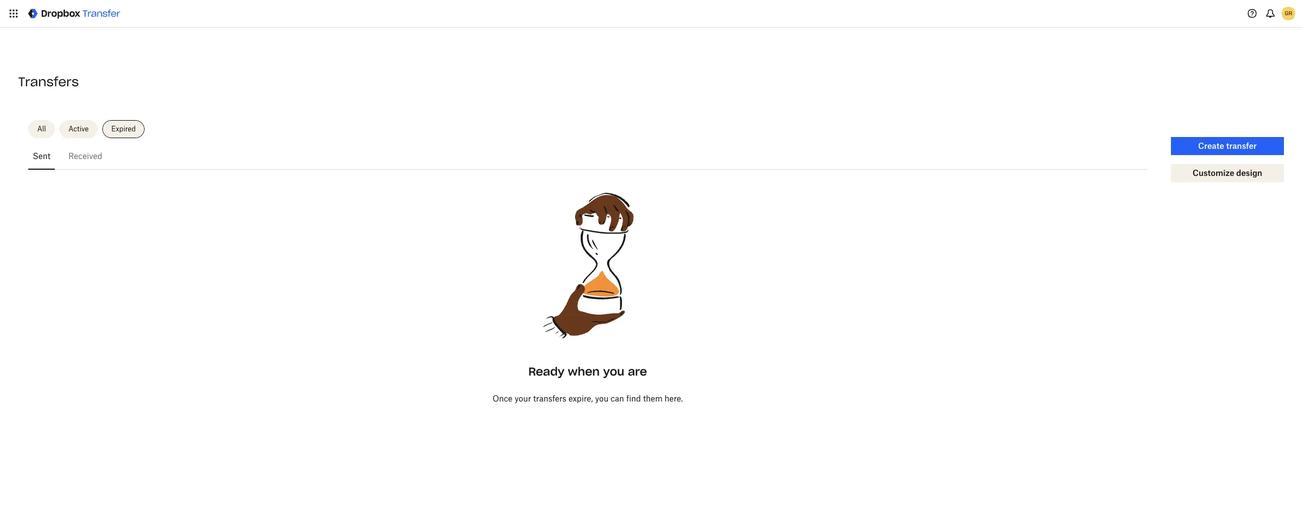 Task type: locate. For each thing, give the bounding box(es) containing it.
gr
[[1285, 10, 1293, 17]]

you
[[603, 365, 624, 379], [595, 394, 609, 404]]

are
[[628, 365, 647, 379]]

transfers
[[533, 394, 566, 404]]

once your transfers expire, you can find them here.
[[493, 394, 683, 404]]

transfers
[[18, 74, 79, 90]]

when
[[568, 365, 600, 379]]

expired button
[[102, 120, 145, 138]]

them
[[643, 394, 663, 404]]

you left are
[[603, 365, 624, 379]]

1 vertical spatial you
[[595, 394, 609, 404]]

create
[[1198, 141, 1224, 151]]

ready when you are
[[529, 365, 647, 379]]

expire,
[[569, 394, 593, 404]]

tab list containing sent
[[28, 143, 1147, 170]]

once
[[493, 394, 513, 404]]

tab list
[[28, 143, 1147, 170]]

here.
[[665, 394, 683, 404]]

you left the can
[[595, 394, 609, 404]]

design
[[1236, 168, 1262, 178]]

gr button
[[1280, 5, 1298, 23]]



Task type: describe. For each thing, give the bounding box(es) containing it.
customize design button
[[1171, 164, 1284, 182]]

your
[[515, 394, 531, 404]]

transfer
[[1226, 141, 1257, 151]]

received
[[68, 151, 102, 161]]

customize
[[1193, 168, 1234, 178]]

can
[[611, 394, 624, 404]]

all
[[37, 125, 46, 133]]

0 vertical spatial you
[[603, 365, 624, 379]]

sent
[[33, 151, 50, 161]]

expired
[[111, 125, 136, 133]]

find
[[626, 394, 641, 404]]

create transfer
[[1198, 141, 1257, 151]]

sent tab
[[28, 143, 55, 170]]

ready
[[529, 365, 564, 379]]

create transfer button
[[1171, 137, 1284, 155]]

active button
[[59, 120, 98, 138]]

all button
[[28, 120, 55, 138]]

active
[[69, 125, 89, 133]]

received tab
[[64, 143, 107, 170]]

customize design
[[1193, 168, 1262, 178]]



Task type: vqa. For each thing, say whether or not it's contained in the screenshot.
Active button
yes



